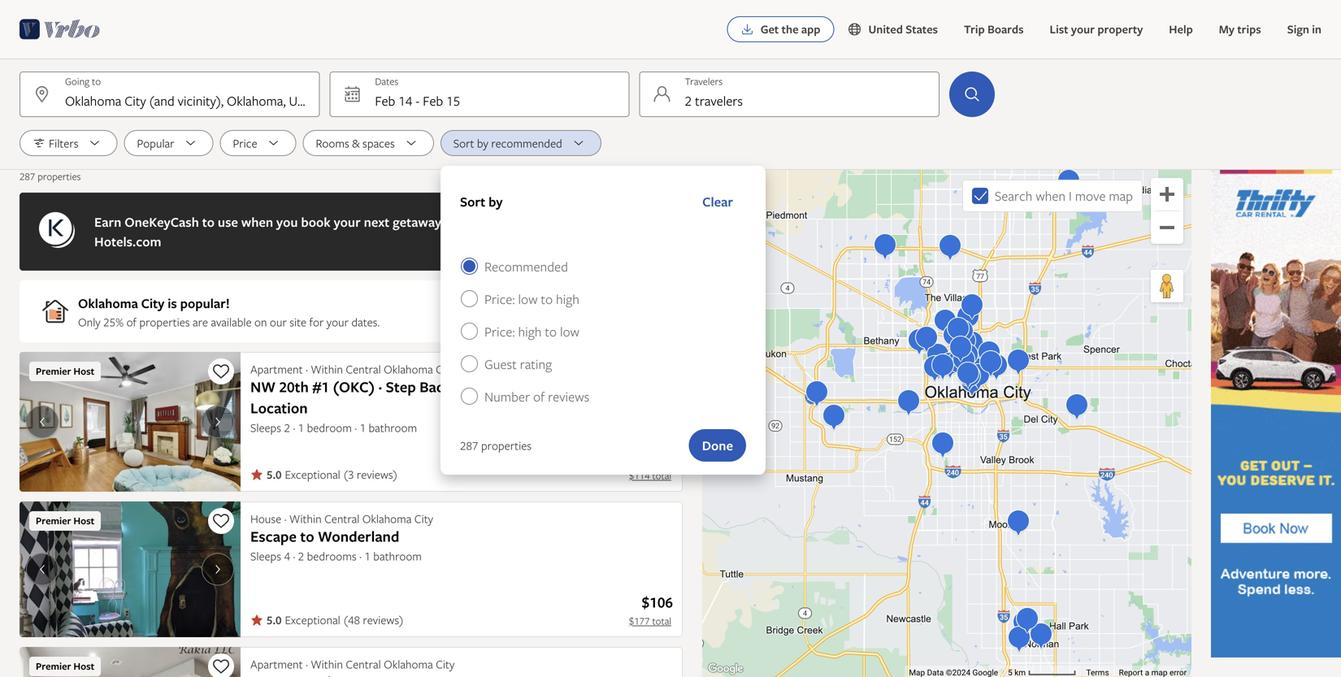 Task type: locate. For each thing, give the bounding box(es) containing it.
0 vertical spatial bathroom
[[369, 420, 417, 436]]

$106 $177 total
[[629, 592, 673, 628]]

google image
[[707, 661, 745, 677]]

0 vertical spatial xsmall image
[[250, 468, 263, 481]]

total
[[653, 469, 672, 482], [653, 614, 672, 628]]

5.0 up house
[[267, 467, 282, 483]]

city for apartment · within central oklahoma city
[[436, 657, 455, 672]]

oklahoma city is popular! only 25% of properties are available on our site for your dates.
[[78, 294, 380, 330]]

0 vertical spatial when
[[1036, 187, 1066, 205]]

my trips
[[1220, 22, 1262, 37]]

xsmall image for escape to wonderland
[[250, 614, 263, 627]]

1 horizontal spatial united
[[869, 22, 903, 37]]

1 vertical spatial high
[[518, 323, 542, 341]]

(and
[[149, 92, 175, 110]]

1 vertical spatial central
[[325, 511, 360, 527]]

price: low to high
[[485, 290, 580, 308]]

1 vertical spatial 287
[[460, 438, 479, 453]]

0 vertical spatial in
[[1313, 22, 1322, 37]]

2 vertical spatial host
[[74, 660, 95, 673]]

· left step
[[379, 377, 382, 397]]

back
[[420, 377, 452, 397]]

by up vrbo,
[[489, 193, 503, 211]]

filters button
[[20, 130, 118, 156]]

287 properties
[[20, 170, 81, 183], [460, 438, 532, 453]]

exceptional for sleeps
[[285, 612, 341, 628]]

1 vertical spatial in
[[455, 377, 467, 397]]

1 5.0 from the top
[[267, 467, 282, 483]]

287
[[20, 170, 35, 183], [460, 438, 479, 453]]

city inside the house · within central oklahoma city escape to wonderland sleeps 4 · 2 bedrooms · 1 bathroom
[[415, 511, 433, 527]]

central inside the house · within central oklahoma city escape to wonderland sleeps 4 · 2 bedrooms · 1 bathroom
[[325, 511, 360, 527]]

1 horizontal spatial by
[[489, 193, 503, 211]]

boards
[[988, 22, 1024, 37]]

oklahoma inside the house · within central oklahoma city escape to wonderland sleeps 4 · 2 bedrooms · 1 bathroom
[[363, 511, 412, 527]]

low down price: low to high at the top of page
[[560, 323, 580, 341]]

of left the 'reviews'
[[533, 388, 545, 406]]

3 host from the top
[[74, 660, 95, 673]]

287 down filters button on the top left
[[20, 170, 35, 183]]

1 vertical spatial united
[[289, 92, 326, 110]]

oklahoma inside "apartment · within central oklahoma city nw 20th #1 (okc) · step back in time historic details-ideal location sleeps 2 · 1 bedroom · 1 bathroom"
[[384, 361, 433, 377]]

0 vertical spatial of
[[366, 92, 378, 110]]

0 vertical spatial 2
[[685, 92, 692, 110]]

popular button
[[124, 130, 213, 156]]

0 vertical spatial united
[[869, 22, 903, 37]]

· down location
[[293, 420, 295, 436]]

0 vertical spatial on
[[445, 213, 460, 231]]

to up rating
[[545, 323, 557, 341]]

premier
[[36, 365, 71, 378], [36, 514, 71, 528], [36, 660, 71, 673]]

rooms & spaces button
[[303, 130, 434, 156]]

1 vertical spatial sort
[[460, 193, 486, 211]]

reviews) inside 5.0 exceptional (3 reviews)
[[357, 467, 398, 482]]

5.0 left (48
[[267, 613, 282, 628]]

small image
[[848, 22, 869, 37]]

5.0 for escape to wonderland
[[267, 613, 282, 628]]

central up bedrooms
[[325, 511, 360, 527]]

within inside the house · within central oklahoma city escape to wonderland sleeps 4 · 2 bedrooms · 1 bathroom
[[289, 511, 322, 527]]

united
[[869, 22, 903, 37], [289, 92, 326, 110]]

287 properties down filters
[[20, 170, 81, 183]]

2 5.0 from the top
[[267, 613, 282, 628]]

2 exceptional from the top
[[285, 612, 341, 628]]

2 host from the top
[[74, 514, 95, 528]]

you
[[277, 213, 298, 231]]

states left the trip
[[906, 22, 938, 37]]

sleeps inside "apartment · within central oklahoma city nw 20th #1 (okc) · step back in time historic details-ideal location sleeps 2 · 1 bedroom · 1 bathroom"
[[250, 420, 281, 436]]

1 host from the top
[[74, 365, 95, 378]]

sleeps inside the house · within central oklahoma city escape to wonderland sleeps 4 · 2 bedrooms · 1 bathroom
[[250, 549, 281, 564]]

next
[[364, 213, 390, 231]]

$114 total button
[[628, 469, 673, 482]]

0 vertical spatial central
[[346, 361, 381, 377]]

1 xsmall image from the top
[[250, 468, 263, 481]]

1 down "wonderland"
[[365, 549, 371, 564]]

· right 4
[[293, 549, 295, 564]]

1 premier host from the top
[[36, 365, 95, 378]]

i
[[1069, 187, 1073, 205]]

287 properties down "number"
[[460, 438, 532, 453]]

0 horizontal spatial when
[[241, 213, 273, 231]]

reviews) for #1
[[357, 467, 398, 482]]

1 sleeps from the top
[[250, 420, 281, 436]]

0 horizontal spatial properties
[[38, 170, 81, 183]]

feb left 14
[[375, 92, 395, 110]]

sleeps down location
[[250, 420, 281, 436]]

5.0 exceptional (3 reviews)
[[267, 467, 398, 483]]

0 vertical spatial sort
[[454, 135, 475, 151]]

2 price: from the top
[[485, 323, 515, 341]]

number
[[485, 388, 530, 406]]

1 vertical spatial your
[[334, 213, 361, 231]]

get the app
[[761, 22, 821, 37]]

list your property link
[[1037, 13, 1157, 46]]

1 vertical spatial total
[[653, 614, 672, 628]]

in
[[1313, 22, 1322, 37], [455, 377, 467, 397]]

apartment for apartment · within central oklahoma city
[[250, 657, 303, 672]]

0 horizontal spatial high
[[518, 323, 542, 341]]

nw
[[250, 377, 276, 397]]

2 premier host from the top
[[36, 514, 95, 528]]

within inside "apartment · within central oklahoma city nw 20th #1 (okc) · step back in time historic details-ideal location sleeps 2 · 1 bedroom · 1 bathroom"
[[311, 361, 343, 377]]

apartment inside "apartment · within central oklahoma city nw 20th #1 (okc) · step back in time historic details-ideal location sleeps 2 · 1 bedroom · 1 bathroom"
[[250, 361, 303, 377]]

when
[[1036, 187, 1066, 205], [241, 213, 273, 231]]

0 vertical spatial sleeps
[[250, 420, 281, 436]]

1 horizontal spatial in
[[1313, 22, 1322, 37]]

states inside button
[[906, 22, 938, 37]]

1 vertical spatial of
[[127, 314, 137, 330]]

0 vertical spatial 287
[[20, 170, 35, 183]]

2 xsmall image from the top
[[250, 614, 263, 627]]

0 horizontal spatial by
[[477, 135, 489, 151]]

sort up vrbo,
[[460, 193, 486, 211]]

1 vertical spatial xsmall image
[[250, 614, 263, 627]]

2 total from the top
[[653, 614, 672, 628]]

#1
[[312, 377, 329, 397]]

0 vertical spatial 5.0
[[267, 467, 282, 483]]

within down 5.0 exceptional (48 reviews)
[[311, 657, 343, 672]]

popular
[[137, 135, 174, 151]]

2 vertical spatial properties
[[481, 438, 532, 453]]

2 down location
[[284, 420, 290, 436]]

on for vrbo,
[[445, 213, 460, 231]]

1 vertical spatial bathroom
[[374, 549, 422, 564]]

5.0
[[267, 467, 282, 483], [267, 613, 282, 628]]

central inside "apartment · within central oklahoma city nw 20th #1 (okc) · step back in time historic details-ideal location sleeps 2 · 1 bedroom · 1 bathroom"
[[346, 361, 381, 377]]

when left i
[[1036, 187, 1066, 205]]

to up bedrooms
[[300, 527, 314, 547]]

sort for sort by
[[460, 193, 486, 211]]

0 vertical spatial 287 properties
[[20, 170, 81, 183]]

apartment right the 'save 735 nw 30th st, apt 11 okc to a trip' 'checkbox'
[[250, 657, 303, 672]]

bathroom down step
[[369, 420, 417, 436]]

price: down recommended
[[485, 290, 515, 308]]

bathroom down "wonderland"
[[374, 549, 422, 564]]

premier for escape to wonderland
[[36, 514, 71, 528]]

0 vertical spatial premier
[[36, 365, 71, 378]]

1 apartment from the top
[[250, 361, 303, 377]]

0 vertical spatial low
[[518, 290, 538, 308]]

map region
[[703, 170, 1192, 677]]

properties down filters
[[38, 170, 81, 183]]

1 vertical spatial exceptional
[[285, 612, 341, 628]]

1 total from the top
[[653, 469, 672, 482]]

feb right "-"
[[423, 92, 443, 110]]

when right use
[[241, 213, 273, 231]]

sort by recommended button
[[441, 130, 602, 156]]

low down recommended
[[518, 290, 538, 308]]

2 vertical spatial premier host
[[36, 660, 95, 673]]

0 vertical spatial apartment
[[250, 361, 303, 377]]

guest
[[485, 355, 517, 373]]

1 vertical spatial premier host
[[36, 514, 95, 528]]

2 vertical spatial central
[[346, 657, 381, 672]]

xsmall image left 5.0 exceptional (48 reviews)
[[250, 614, 263, 627]]

total right $114
[[653, 469, 672, 482]]

0 horizontal spatial united
[[289, 92, 326, 110]]

1 horizontal spatial when
[[1036, 187, 1066, 205]]

city inside oklahoma city is popular! only 25% of properties are available on our site for your dates.
[[141, 294, 165, 312]]

1 vertical spatial 5.0
[[267, 613, 282, 628]]

reviews) inside 5.0 exceptional (48 reviews)
[[363, 612, 404, 628]]

central for #1
[[346, 361, 381, 377]]

total down $106
[[653, 614, 672, 628]]

price: up guest
[[485, 323, 515, 341]]

travelers
[[695, 92, 743, 110]]

of inside oklahoma city is popular! only 25% of properties are available on our site for your dates.
[[127, 314, 137, 330]]

within right house
[[289, 511, 322, 527]]

only
[[78, 314, 101, 330]]

the
[[782, 22, 799, 37]]

1 vertical spatial reviews)
[[363, 612, 404, 628]]

properties down is
[[139, 314, 190, 330]]

1 horizontal spatial states
[[906, 22, 938, 37]]

0 vertical spatial exceptional
[[285, 467, 341, 482]]

1 exceptional from the top
[[285, 467, 341, 482]]

help link
[[1157, 13, 1207, 46]]

states
[[906, 22, 938, 37], [329, 92, 363, 110]]

xsmall image up house
[[250, 468, 263, 481]]

1 vertical spatial low
[[560, 323, 580, 341]]

oklahoma for house · within central oklahoma city escape to wonderland sleeps 4 · 2 bedrooms · 1 bathroom
[[363, 511, 412, 527]]

house · within central oklahoma city escape to wonderland sleeps 4 · 2 bedrooms · 1 bathroom
[[250, 511, 433, 564]]

to inside earn onekeycash to use when you book your next getaway on vrbo, expedia, and hotels.com
[[202, 213, 215, 231]]

sort inside button
[[454, 135, 475, 151]]

0 vertical spatial price:
[[485, 290, 515, 308]]

trip boards
[[964, 22, 1024, 37]]

0 horizontal spatial 287 properties
[[20, 170, 81, 183]]

to for high
[[541, 290, 553, 308]]

1 vertical spatial when
[[241, 213, 273, 231]]

apartment · within central oklahoma city
[[250, 657, 455, 672]]

287 down "apartment · within central oklahoma city nw 20th #1 (okc) · step back in time historic details-ideal location sleeps 2 · 1 bedroom · 1 bathroom"
[[460, 438, 479, 453]]

your right list
[[1072, 22, 1095, 37]]

states up rooms & spaces
[[329, 92, 363, 110]]

sort for sort by recommended
[[454, 135, 475, 151]]

of left america at the top left
[[366, 92, 378, 110]]

1 vertical spatial price:
[[485, 323, 515, 341]]

city inside "apartment · within central oklahoma city nw 20th #1 (okc) · step back in time historic details-ideal location sleeps 2 · 1 bedroom · 1 bathroom"
[[436, 361, 455, 377]]

1 price: from the top
[[485, 290, 515, 308]]

0 vertical spatial total
[[653, 469, 672, 482]]

1 horizontal spatial high
[[556, 290, 580, 308]]

0 horizontal spatial in
[[455, 377, 467, 397]]

city
[[125, 92, 146, 110], [141, 294, 165, 312], [436, 361, 455, 377], [415, 511, 433, 527], [436, 657, 455, 672]]

1 vertical spatial 2
[[284, 420, 290, 436]]

2 right 4
[[298, 549, 304, 564]]

1 vertical spatial premier
[[36, 514, 71, 528]]

within right 20th on the bottom left of the page
[[311, 361, 343, 377]]

5.0 inside 5.0 exceptional (3 reviews)
[[267, 467, 282, 483]]

ideal
[[615, 377, 646, 397]]

·
[[306, 361, 308, 377], [379, 377, 382, 397], [293, 420, 295, 436], [355, 420, 357, 436], [284, 511, 287, 527], [293, 549, 295, 564], [360, 549, 362, 564], [306, 657, 308, 672]]

host for nw
[[74, 365, 95, 378]]

1 vertical spatial 287 properties
[[460, 438, 532, 453]]

2 left travelers
[[685, 92, 692, 110]]

5.0 inside 5.0 exceptional (48 reviews)
[[267, 613, 282, 628]]

0 vertical spatial by
[[477, 135, 489, 151]]

2 vertical spatial your
[[327, 314, 349, 330]]

high up the price: high to low
[[556, 290, 580, 308]]

2 vertical spatial within
[[311, 657, 343, 672]]

sort by recommended
[[454, 135, 563, 151]]

your right 'for'
[[327, 314, 349, 330]]

getaway
[[393, 213, 442, 231]]

1 feb from the left
[[375, 92, 395, 110]]

filters
[[49, 135, 78, 151]]

room image
[[20, 502, 241, 638]]

1 vertical spatial properties
[[139, 314, 190, 330]]

clear button
[[690, 185, 747, 218]]

reviews) right (3
[[357, 467, 398, 482]]

trip
[[964, 22, 985, 37]]

exceptional left (48
[[285, 612, 341, 628]]

to for low
[[545, 323, 557, 341]]

2 horizontal spatial 2
[[685, 92, 692, 110]]

sleeps
[[250, 420, 281, 436], [250, 549, 281, 564]]

sleeps down escape at bottom
[[250, 549, 281, 564]]

0 vertical spatial premier host
[[36, 365, 95, 378]]

apartment for apartment · within central oklahoma city nw 20th #1 (okc) · step back in time historic details-ideal location sleeps 2 · 1 bedroom · 1 bathroom
[[250, 361, 303, 377]]

0 vertical spatial reviews)
[[357, 467, 398, 482]]

1 horizontal spatial of
[[366, 92, 378, 110]]

site
[[290, 314, 307, 330]]

expedia,
[[498, 213, 548, 231]]

on left vrbo,
[[445, 213, 460, 231]]

3 premier host from the top
[[36, 660, 95, 673]]

0 horizontal spatial states
[[329, 92, 363, 110]]

united states
[[869, 22, 938, 37]]

exceptional left (3
[[285, 467, 341, 482]]

2 horizontal spatial of
[[533, 388, 545, 406]]

0 vertical spatial states
[[906, 22, 938, 37]]

1 right bedroom
[[360, 420, 366, 436]]

Save NW 20th #1 (OKC) · Step Back in Time Historic Details-Ideal Location to a trip checkbox
[[208, 359, 234, 385]]

show next image for nw 20th #1 (okc) · step back in time historic details-ideal location image
[[208, 416, 228, 429]]

reviews) right (48
[[363, 612, 404, 628]]

of right 25%
[[127, 314, 137, 330]]

properties
[[38, 170, 81, 183], [139, 314, 190, 330], [481, 438, 532, 453]]

0 horizontal spatial of
[[127, 314, 137, 330]]

in right the back
[[455, 377, 467, 397]]

central down (48
[[346, 657, 381, 672]]

price button
[[220, 130, 296, 156]]

0 horizontal spatial on
[[255, 314, 267, 330]]

in inside "apartment · within central oklahoma city nw 20th #1 (okc) · step back in time historic details-ideal location sleeps 2 · 1 bedroom · 1 bathroom"
[[455, 377, 467, 397]]

on inside earn onekeycash to use when you book your next getaway on vrbo, expedia, and hotels.com
[[445, 213, 460, 231]]

1 horizontal spatial 287 properties
[[460, 438, 532, 453]]

1 horizontal spatial 2
[[298, 549, 304, 564]]

1 vertical spatial states
[[329, 92, 363, 110]]

premier for nw 20th #1 (okc) · step back in time historic details-ideal location
[[36, 365, 71, 378]]

properties down "number"
[[481, 438, 532, 453]]

2 apartment from the top
[[250, 657, 303, 672]]

apartment
[[250, 361, 303, 377], [250, 657, 303, 672]]

high down price: low to high at the top of page
[[518, 323, 542, 341]]

central left step
[[346, 361, 381, 377]]

oklahoma inside oklahoma city is popular! only 25% of properties are available on our site for your dates.
[[78, 294, 138, 312]]

1 horizontal spatial feb
[[423, 92, 443, 110]]

1 horizontal spatial on
[[445, 213, 460, 231]]

on inside oklahoma city is popular! only 25% of properties are available on our site for your dates.
[[255, 314, 267, 330]]

2 vertical spatial premier
[[36, 660, 71, 673]]

within for wonderland
[[289, 511, 322, 527]]

1 vertical spatial within
[[289, 511, 322, 527]]

guest rating
[[485, 355, 552, 373]]

to up the price: high to low
[[541, 290, 553, 308]]

recommended
[[491, 135, 563, 151]]

1 vertical spatial apartment
[[250, 657, 303, 672]]

xsmall image
[[250, 468, 263, 481], [250, 614, 263, 627]]

1 vertical spatial host
[[74, 514, 95, 528]]

0 vertical spatial host
[[74, 365, 95, 378]]

properties inside oklahoma city is popular! only 25% of properties are available on our site for your dates.
[[139, 314, 190, 330]]

vicinity),
[[178, 92, 224, 110]]

america
[[381, 92, 427, 110]]

high
[[556, 290, 580, 308], [518, 323, 542, 341]]

1 premier from the top
[[36, 365, 71, 378]]

2 vertical spatial 2
[[298, 549, 304, 564]]

your left next
[[334, 213, 361, 231]]

trip boards link
[[951, 13, 1037, 46]]

united right app
[[869, 22, 903, 37]]

your
[[1072, 22, 1095, 37], [334, 213, 361, 231], [327, 314, 349, 330]]

0 vertical spatial within
[[311, 361, 343, 377]]

1 left bedroom
[[298, 420, 304, 436]]

step
[[386, 377, 416, 397]]

apartment up location
[[250, 361, 303, 377]]

2 sleeps from the top
[[250, 549, 281, 564]]

1 vertical spatial sleeps
[[250, 549, 281, 564]]

2 inside 2 travelers dropdown button
[[685, 92, 692, 110]]

in right sign
[[1313, 22, 1322, 37]]

1 vertical spatial on
[[255, 314, 267, 330]]

my
[[1220, 22, 1235, 37]]

by inside button
[[477, 135, 489, 151]]

to left use
[[202, 213, 215, 231]]

exceptional inside 5.0 exceptional (48 reviews)
[[285, 612, 341, 628]]

exceptional inside 5.0 exceptional (3 reviews)
[[285, 467, 341, 482]]

exceptional for (okc)
[[285, 467, 341, 482]]

2 travelers button
[[640, 72, 940, 117]]

0 horizontal spatial 2
[[284, 420, 290, 436]]

on left our
[[255, 314, 267, 330]]

by left recommended
[[477, 135, 489, 151]]

0 horizontal spatial feb
[[375, 92, 395, 110]]

in inside dropdown button
[[1313, 22, 1322, 37]]

0 vertical spatial your
[[1072, 22, 1095, 37]]

of
[[366, 92, 378, 110], [127, 314, 137, 330], [533, 388, 545, 406]]

premier host
[[36, 365, 95, 378], [36, 514, 95, 528], [36, 660, 95, 673]]

sort down 15
[[454, 135, 475, 151]]

2 premier from the top
[[36, 514, 71, 528]]

2 feb from the left
[[423, 92, 443, 110]]

bathroom
[[369, 420, 417, 436], [374, 549, 422, 564]]

1 vertical spatial by
[[489, 193, 503, 211]]

1 horizontal spatial properties
[[139, 314, 190, 330]]

Save Escape to Wonderland to a trip checkbox
[[208, 508, 234, 534]]

1 horizontal spatial 287
[[460, 438, 479, 453]]

united up rooms
[[289, 92, 326, 110]]



Task type: vqa. For each thing, say whether or not it's contained in the screenshot.
Show previous image for Paradise Found! Private Lanai! Ocean view!<br>Compare our prices!!
no



Task type: describe. For each thing, give the bounding box(es) containing it.
4
[[284, 549, 290, 564]]

get
[[761, 22, 779, 37]]

by for sort by recommended
[[477, 135, 489, 151]]

premier host for nw 20th #1 (okc) · step back in time historic details-ideal location
[[36, 365, 95, 378]]

to inside the house · within central oklahoma city escape to wonderland sleeps 4 · 2 bedrooms · 1 bathroom
[[300, 527, 314, 547]]

is
[[168, 294, 177, 312]]

· right bedroom
[[355, 420, 357, 436]]

15
[[447, 92, 461, 110]]

Save 735 NW 30th St, Apt 11 OKC to a trip checkbox
[[208, 654, 234, 677]]

oklahoma,
[[227, 92, 286, 110]]

0 vertical spatial high
[[556, 290, 580, 308]]

city for apartment · within central oklahoma city nw 20th #1 (okc) · step back in time historic details-ideal location sleeps 2 · 1 bedroom · 1 bathroom
[[436, 361, 455, 377]]

earn onekeycash to use when you book your next getaway on vrbo, expedia, and hotels.com
[[94, 213, 572, 250]]

$177 total button
[[628, 614, 673, 628]]

reviews
[[548, 388, 590, 406]]

sort by
[[460, 193, 503, 211]]

bedroom
[[307, 420, 352, 436]]

get the app link
[[728, 16, 835, 42]]

(3
[[344, 467, 354, 482]]

(48
[[344, 612, 360, 628]]

united states button
[[835, 13, 951, 46]]

oklahoma city (and vicinity), oklahoma, united states of america button
[[20, 72, 427, 117]]

(okc)
[[333, 377, 375, 397]]

25%
[[103, 314, 124, 330]]

sign in button
[[1275, 13, 1335, 46]]

central for wonderland
[[325, 511, 360, 527]]

apartment · within central oklahoma city nw 20th #1 (okc) · step back in time historic details-ideal location sleeps 2 · 1 bedroom · 1 bathroom
[[250, 361, 646, 436]]

premier host for escape to wonderland
[[36, 514, 95, 528]]

oklahoma city (and vicinity), oklahoma, united states of america
[[65, 92, 427, 110]]

recommended
[[485, 258, 568, 276]]

bedrooms
[[307, 549, 357, 564]]

oklahoma for apartment · within central oklahoma city
[[384, 657, 433, 672]]

to for use
[[202, 213, 215, 231]]

time
[[471, 377, 504, 397]]

popular!
[[180, 294, 230, 312]]

&
[[352, 135, 360, 151]]

book
[[301, 213, 331, 231]]

sign
[[1288, 22, 1310, 37]]

show previous image for escape to wonderland image
[[33, 563, 52, 576]]

help
[[1170, 22, 1194, 37]]

spaces
[[363, 135, 395, 151]]

for
[[309, 314, 324, 330]]

our
[[270, 314, 287, 330]]

reviews) for wonderland
[[363, 612, 404, 628]]

done
[[702, 437, 734, 455]]

clear
[[703, 193, 734, 211]]

done button
[[689, 429, 747, 462]]

list
[[1050, 22, 1069, 37]]

of inside 'oklahoma city (and vicinity), oklahoma, united states of america' dropdown button
[[366, 92, 378, 110]]

show next image for escape to wonderland image
[[208, 563, 228, 576]]

move
[[1076, 187, 1106, 205]]

bathroom inside the house · within central oklahoma city escape to wonderland sleeps 4 · 2 bedrooms · 1 bathroom
[[374, 549, 422, 564]]

$177
[[629, 614, 650, 628]]

· down "wonderland"
[[360, 549, 362, 564]]

and
[[551, 213, 572, 231]]

total inside $106 $177 total
[[653, 614, 672, 628]]

feb 14 - feb 15
[[375, 92, 461, 110]]

are
[[193, 314, 208, 330]]

onekeycash
[[125, 213, 199, 231]]

your inside earn onekeycash to use when you book your next getaway on vrbo, expedia, and hotels.com
[[334, 213, 361, 231]]

united inside dropdown button
[[289, 92, 326, 110]]

search when i move map
[[995, 187, 1134, 205]]

city for house · within central oklahoma city escape to wonderland sleeps 4 · 2 bedrooms · 1 bathroom
[[415, 511, 433, 527]]

price
[[233, 135, 257, 151]]

· right house
[[284, 511, 287, 527]]

· left #1
[[306, 361, 308, 377]]

3 premier from the top
[[36, 660, 71, 673]]

1 horizontal spatial low
[[560, 323, 580, 341]]

map
[[1110, 187, 1134, 205]]

oklahoma for apartment · within central oklahoma city nw 20th #1 (okc) · step back in time historic details-ideal location sleeps 2 · 1 bedroom · 1 bathroom
[[384, 361, 433, 377]]

2 horizontal spatial properties
[[481, 438, 532, 453]]

0 vertical spatial properties
[[38, 170, 81, 183]]

indulge in your beautiful and spacious living room while relaxing or enjoying watching netflix. image
[[20, 352, 241, 492]]

rooms & spaces
[[316, 135, 395, 151]]

property
[[1098, 22, 1144, 37]]

0 horizontal spatial 287
[[20, 170, 35, 183]]

vrbo,
[[463, 213, 495, 231]]

· down 5.0 exceptional (48 reviews)
[[306, 657, 308, 672]]

search image
[[963, 85, 982, 104]]

states inside dropdown button
[[329, 92, 363, 110]]

5.0 for nw 20th #1 (okc) · step back in time historic details-ideal location
[[267, 467, 282, 483]]

bathroom inside "apartment · within central oklahoma city nw 20th #1 (okc) · step back in time historic details-ideal location sleeps 2 · 1 bedroom · 1 bathroom"
[[369, 420, 417, 436]]

app
[[802, 22, 821, 37]]

5.0 exceptional (48 reviews)
[[267, 612, 404, 628]]

2 inside the house · within central oklahoma city escape to wonderland sleeps 4 · 2 bedrooms · 1 bathroom
[[298, 549, 304, 564]]

search
[[995, 187, 1033, 205]]

oklahoma inside dropdown button
[[65, 92, 121, 110]]

2 vertical spatial of
[[533, 388, 545, 406]]

when inside earn onekeycash to use when you book your next getaway on vrbo, expedia, and hotels.com
[[241, 213, 273, 231]]

$114 total
[[629, 469, 672, 482]]

download the app button image
[[741, 23, 754, 36]]

number of reviews
[[485, 388, 590, 406]]

20th
[[279, 377, 309, 397]]

14
[[399, 92, 413, 110]]

living area image
[[20, 647, 241, 677]]

trips
[[1238, 22, 1262, 37]]

price: high to low
[[485, 323, 580, 341]]

united inside button
[[869, 22, 903, 37]]

-
[[416, 92, 420, 110]]

my trips link
[[1207, 13, 1275, 46]]

details-
[[564, 377, 615, 397]]

hotels.com
[[94, 233, 161, 250]]

$106
[[642, 592, 673, 612]]

1 inside the house · within central oklahoma city escape to wonderland sleeps 4 · 2 bedrooms · 1 bathroom
[[365, 549, 371, 564]]

vrbo logo image
[[20, 16, 100, 42]]

2 inside "apartment · within central oklahoma city nw 20th #1 (okc) · step back in time historic details-ideal location sleeps 2 · 1 bedroom · 1 bathroom"
[[284, 420, 290, 436]]

on for our
[[255, 314, 267, 330]]

0 horizontal spatial low
[[518, 290, 538, 308]]

historic
[[508, 377, 560, 397]]

earn
[[94, 213, 121, 231]]

your inside oklahoma city is popular! only 25% of properties are available on our site for your dates.
[[327, 314, 349, 330]]

price: for price: low to high
[[485, 290, 515, 308]]

city inside dropdown button
[[125, 92, 146, 110]]

sign in
[[1288, 22, 1322, 37]]

available
[[211, 314, 252, 330]]

$114
[[629, 469, 650, 482]]

dates.
[[352, 314, 380, 330]]

show previous image for nw 20th #1 (okc) · step back in time historic details-ideal location image
[[33, 416, 52, 429]]

price: for price: high to low
[[485, 323, 515, 341]]

rooms
[[316, 135, 350, 151]]

host for escape
[[74, 514, 95, 528]]

within for #1
[[311, 361, 343, 377]]

by for sort by
[[489, 193, 503, 211]]

house
[[250, 511, 282, 527]]

xsmall image for nw 20th #1 (okc) · step back in time historic details-ideal location
[[250, 468, 263, 481]]



